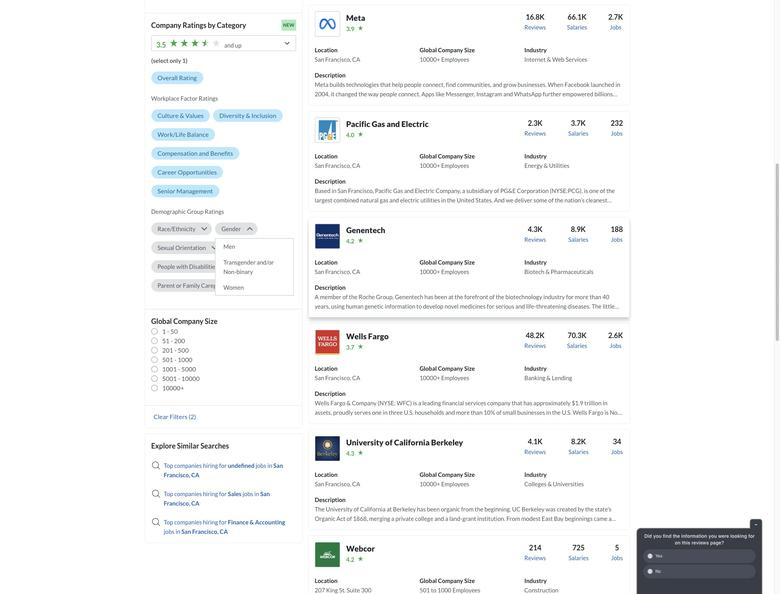 Task type: locate. For each thing, give the bounding box(es) containing it.
location san francisco, ca down the 4.0
[[315, 153, 361, 169]]

reviews for wells fargo
[[525, 342, 546, 349]]

information
[[682, 534, 708, 540]]

2.3k reviews
[[525, 119, 546, 137]]

4.2 for webcor
[[347, 556, 355, 564]]

ratings right group in the top left of the page
[[205, 208, 224, 215]]

- right '201'
[[175, 347, 177, 354]]

1 vertical spatial top
[[164, 491, 173, 498]]

salaries down 725 on the bottom right of page
[[569, 555, 589, 562]]

industry for university of california berkeley
[[525, 471, 547, 479]]

help down world. on the top of the page
[[340, 109, 351, 116]]

work/life balance button
[[151, 128, 215, 141]]

reviews down 214
[[525, 555, 546, 562]]

global for genentech
[[420, 259, 437, 266]]

companies inside top companies hiring for finance & accounting jobs in san francisco, ca
[[174, 519, 202, 526]]

salaries for genentech
[[569, 236, 589, 243]]

& right energy
[[544, 162, 548, 169]]

4.2
[[347, 238, 355, 245], [347, 556, 355, 564]]

industry inside industry construction
[[525, 578, 547, 585]]

looking
[[731, 534, 748, 540]]

0 vertical spatial help
[[392, 81, 403, 88]]

location inside location 207 king st. suite 300
[[315, 578, 338, 585]]

- right 51
[[171, 337, 173, 345]]

4.0
[[347, 131, 355, 138]]

0 horizontal spatial meta
[[315, 81, 329, 88]]

2 vertical spatial meta
[[376, 100, 390, 107]]

4.3k reviews
[[525, 225, 546, 243]]

salaries for pacific gas and electric
[[569, 130, 589, 137]]

for left the 'finance'
[[219, 519, 227, 526]]

& inside diversity & inclusion button
[[246, 112, 250, 119]]

industry up banking
[[525, 365, 547, 372]]

reviews down '16.8k'
[[525, 24, 546, 31]]

for left sales
[[219, 491, 227, 498]]

pacific gas and electric
[[347, 119, 429, 129]]

reviews down 48.2k
[[525, 342, 546, 349]]

find
[[446, 81, 456, 88], [664, 534, 672, 540]]

1 horizontal spatial find
[[664, 534, 672, 540]]

global company size 10000+ employees for genentech
[[420, 259, 475, 275]]

for for sales
[[219, 491, 227, 498]]

&
[[547, 56, 552, 63], [180, 112, 184, 119], [246, 112, 250, 119], [544, 162, 548, 169], [546, 268, 550, 275], [547, 375, 551, 382], [548, 481, 552, 488], [250, 519, 254, 526]]

san francisco, ca down "searches"
[[164, 462, 283, 479]]

1 vertical spatial meta
[[315, 81, 329, 88]]

2 top from the top
[[164, 491, 173, 498]]

industry up "colleges"
[[525, 471, 547, 479]]

3 top from the top
[[164, 519, 173, 526]]

description for university of california berkeley
[[315, 497, 346, 504]]

industry inside industry colleges & universities
[[525, 471, 547, 479]]

& right the 'finance'
[[250, 519, 254, 526]]

industry inside industry internet & web services
[[525, 46, 547, 53]]

1 horizontal spatial 501
[[420, 587, 430, 594]]

global company size 10000+ employees for wells fargo
[[420, 365, 475, 382]]

6 location from the top
[[315, 578, 338, 585]]

the down now,
[[366, 109, 374, 116]]

size for webcor
[[465, 578, 475, 585]]

1 4.2 from the top
[[347, 238, 355, 245]]

meta up 2004,
[[315, 81, 329, 88]]

jobs inside 2.6k jobs
[[610, 342, 622, 349]]

men
[[224, 243, 235, 250]]

top inside top companies hiring for finance & accounting jobs in san francisco, ca
[[164, 519, 173, 526]]

6 industry from the top
[[525, 578, 547, 585]]

jobs down 5
[[612, 555, 624, 562]]

3 companies from the top
[[174, 519, 202, 526]]

beyond
[[416, 100, 435, 107]]

1 vertical spatial 4.2
[[347, 556, 355, 564]]

& right "colleges"
[[548, 481, 552, 488]]

company inside global company size 501 to 1000 employees
[[438, 578, 464, 585]]

1 san francisco, ca from the top
[[164, 462, 283, 479]]

1 vertical spatial san francisco, ca
[[164, 491, 270, 507]]

1
[[162, 328, 166, 335]]

& left inclusion
[[246, 112, 250, 119]]

3 description from the top
[[315, 284, 346, 291]]

gas
[[372, 119, 385, 129]]

industry up construction
[[525, 578, 547, 585]]

meta up 3.9 on the left
[[347, 13, 366, 22]]

1 horizontal spatial 1000
[[438, 587, 452, 594]]

empowered
[[563, 90, 594, 98]]

find up messenger,
[[446, 81, 456, 88]]

salaries for wells fargo
[[568, 342, 588, 349]]

internet
[[525, 56, 546, 63]]

jobs down 188 on the right of page
[[612, 236, 623, 243]]

salaries down 8.2k at right bottom
[[569, 449, 589, 456]]

2.7k jobs
[[609, 13, 624, 31]]

1 horizontal spatial jobs
[[243, 491, 253, 498]]

0 vertical spatial 501
[[162, 356, 173, 364]]

reviews for pacific gas and electric
[[525, 130, 546, 137]]

1 location from the top
[[315, 46, 338, 53]]

location san francisco, ca down 4.3
[[315, 471, 361, 488]]

reviews for university of california berkeley
[[525, 449, 546, 456]]

4.3k
[[528, 225, 543, 234]]

10000+
[[420, 56, 441, 63], [420, 162, 441, 169], [420, 268, 441, 275], [420, 375, 441, 382], [162, 384, 184, 392], [420, 481, 441, 488]]

2 san francisco, ca from the top
[[164, 491, 270, 507]]

salaries for meta
[[568, 24, 588, 31]]

senior management
[[158, 187, 213, 195]]

changed
[[336, 90, 358, 98]]

10000+ for meta
[[420, 56, 441, 63]]

and down grow
[[504, 90, 513, 98]]

company for genentech
[[438, 259, 464, 266]]

4.2 down webcor
[[347, 556, 355, 564]]

0 vertical spatial 4.2
[[347, 238, 355, 245]]

2 reviews from the top
[[525, 130, 546, 137]]

1 vertical spatial to
[[431, 587, 437, 594]]

0 horizontal spatial jobs
[[164, 528, 175, 536]]

people down that
[[380, 90, 398, 98]]

global inside global company size 501 to 1000 employees
[[420, 578, 437, 585]]

hiring inside top companies hiring for finance & accounting jobs in san francisco, ca
[[203, 519, 218, 526]]

webcor image
[[315, 543, 340, 568]]

orientation
[[176, 244, 206, 251]]

5 reviews from the top
[[525, 449, 546, 456]]

size for genentech
[[465, 259, 475, 266]]

industry up internet
[[525, 46, 547, 53]]

moving
[[396, 100, 415, 107]]

jobs down 2.7k
[[610, 24, 622, 31]]

hiring left sales
[[203, 491, 218, 498]]

university
[[347, 438, 384, 447]]

help right that
[[392, 81, 403, 88]]

francisco, inside top companies hiring for finance & accounting jobs in san francisco, ca
[[192, 528, 219, 536]]

employees for wells fargo
[[442, 375, 470, 382]]

16.8k
[[526, 13, 545, 21]]

2 companies from the top
[[174, 491, 202, 498]]

3 reviews from the top
[[525, 236, 546, 243]]

senior
[[158, 187, 175, 195]]

like up the 2d
[[436, 90, 445, 98]]

description for genentech
[[315, 284, 346, 291]]

find right 'did'
[[664, 534, 672, 540]]

reviews down 2.3k
[[525, 130, 546, 137]]

hiring
[[203, 462, 218, 469], [203, 491, 218, 498], [203, 519, 218, 526]]

3 global company size 10000+ employees from the top
[[420, 259, 475, 275]]

501 inside global company size 501 to 1000 employees
[[420, 587, 430, 594]]

4 global company size 10000+ employees from the top
[[420, 365, 475, 382]]

0 horizontal spatial to
[[333, 109, 338, 116]]

1 vertical spatial 1000
[[438, 587, 452, 594]]

location san francisco, ca down 3.9 on the left
[[315, 46, 361, 63]]

4.2 down genentech
[[347, 238, 355, 245]]

3 location san francisco, ca from the top
[[315, 259, 361, 275]]

connect,
[[423, 81, 445, 88]]

0 horizontal spatial 1000
[[178, 356, 193, 364]]

meta up next
[[376, 100, 390, 107]]

reviews
[[525, 24, 546, 31], [525, 130, 546, 137], [525, 236, 546, 243], [525, 342, 546, 349], [525, 449, 546, 456], [525, 555, 546, 562]]

billions
[[595, 90, 614, 98]]

& left lending
[[547, 375, 551, 382]]

1 horizontal spatial like
[[546, 100, 555, 107]]

jobs
[[256, 462, 267, 469], [243, 491, 253, 498], [164, 528, 175, 536]]

global for webcor
[[420, 578, 437, 585]]

2 vertical spatial companies
[[174, 519, 202, 526]]

location for webcor
[[315, 578, 338, 585]]

1 horizontal spatial help
[[392, 81, 403, 88]]

employees for pacific gas and electric
[[442, 162, 470, 169]]

2 vertical spatial jobs
[[164, 528, 175, 536]]

jobs for sales
[[243, 491, 253, 498]]

2 you from the left
[[709, 534, 718, 540]]

jobs for university of california berkeley
[[612, 449, 624, 456]]

1 vertical spatial find
[[664, 534, 672, 540]]

- for 1
[[167, 328, 169, 335]]

global company size 10000+ employees for pacific gas and electric
[[420, 153, 475, 169]]

industry for webcor
[[525, 578, 547, 585]]

0 horizontal spatial like
[[436, 90, 445, 98]]

0 vertical spatial hiring
[[203, 462, 218, 469]]

jobs for undefined
[[256, 462, 267, 469]]

2 hiring from the top
[[203, 491, 218, 498]]

(2)
[[189, 413, 196, 421]]

- for 1001
[[178, 366, 180, 373]]

salaries down "66.1k"
[[568, 24, 588, 31]]

66.1k
[[568, 13, 587, 21]]

1 vertical spatial like
[[546, 100, 555, 107]]

location down genentech image
[[315, 259, 338, 266]]

group
[[187, 208, 204, 215]]

hiring down "searches"
[[203, 462, 218, 469]]

industry inside industry banking & lending
[[525, 365, 547, 372]]

for inside top companies hiring for finance & accounting jobs in san francisco, ca
[[219, 519, 227, 526]]

industry up energy
[[525, 153, 547, 160]]

salaries down the 3.7k
[[569, 130, 589, 137]]

1 vertical spatial ratings
[[199, 95, 218, 102]]

company for pacific gas and electric
[[438, 153, 464, 160]]

industry up biotech
[[525, 259, 547, 266]]

1 horizontal spatial to
[[431, 587, 437, 594]]

0 horizontal spatial help
[[340, 109, 351, 116]]

overall rating
[[158, 74, 197, 81]]

industry internet & web services
[[525, 46, 588, 63]]

industry inside industry biotech & pharmaceuticals
[[525, 259, 547, 266]]

jobs down 34
[[612, 449, 624, 456]]

2 vertical spatial top
[[164, 519, 173, 526]]

- for 201
[[175, 347, 177, 354]]

2 location san francisco, ca from the top
[[315, 153, 361, 169]]

3.5
[[156, 40, 166, 49]]

2 horizontal spatial jobs
[[256, 462, 267, 469]]

page?
[[711, 541, 725, 546]]

0 vertical spatial san francisco, ca
[[164, 462, 283, 479]]

188
[[611, 225, 624, 234]]

top for top companies hiring for sales jobs in
[[164, 491, 173, 498]]

jobs down '2.6k'
[[610, 342, 622, 349]]

messenger,
[[446, 90, 476, 98]]

location san francisco, ca for genentech
[[315, 259, 361, 275]]

location down pacific gas and electric image
[[315, 153, 338, 160]]

for for undefined
[[219, 462, 227, 469]]

industry
[[525, 46, 547, 53], [525, 153, 547, 160], [525, 259, 547, 266], [525, 365, 547, 372], [525, 471, 547, 479], [525, 578, 547, 585]]

you right 'did'
[[654, 534, 662, 540]]

salaries down 8.9k at the top
[[569, 236, 589, 243]]

8.2k salaries
[[569, 438, 589, 456]]

5 global company size 10000+ employees from the top
[[420, 471, 475, 488]]

global for university of california berkeley
[[420, 471, 437, 479]]

reviews down 4.1k
[[525, 449, 546, 456]]

description inside description meta builds technologies that help people connect, find communities, and grow businesses. when facebook launched in 2004, it changed the way people connect. apps like messenger, instagram and whatsapp further empowered billions around the world. now, meta is moving beyond 2d screens toward immersive experiences like augmented and virtual reality to help build the next evolution in social technology.
[[315, 72, 346, 79]]

sexual
[[158, 244, 174, 251]]

3.9
[[347, 25, 355, 32]]

companies
[[174, 462, 202, 469], [174, 491, 202, 498], [174, 519, 202, 526]]

3 industry from the top
[[525, 259, 547, 266]]

wells fargo image
[[315, 330, 340, 355]]

& inside industry biotech & pharmaceuticals
[[546, 268, 550, 275]]

- for 501
[[175, 356, 177, 364]]

- right 1 at bottom
[[167, 328, 169, 335]]

jobs inside 2.7k jobs
[[610, 24, 622, 31]]

1 global company size 10000+ employees from the top
[[420, 46, 475, 63]]

3 location from the top
[[315, 259, 338, 266]]

location san francisco, ca down genentech image
[[315, 259, 361, 275]]

188 jobs
[[611, 225, 624, 243]]

hiring left the 'finance'
[[203, 519, 218, 526]]

location san francisco, ca down 3.7
[[315, 365, 361, 382]]

1 vertical spatial jobs
[[243, 491, 253, 498]]

description meta builds technologies that help people connect, find communities, and grow businesses. when facebook launched in 2004, it changed the way people connect. apps like messenger, instagram and whatsapp further empowered billions around the world. now, meta is moving beyond 2d screens toward immersive experiences like augmented and virtual reality to help build the next evolution in social technology.
[[315, 72, 621, 116]]

jobs inside the 188 jobs
[[612, 236, 623, 243]]

1 vertical spatial help
[[340, 109, 351, 116]]

to inside global company size 501 to 1000 employees
[[431, 587, 437, 594]]

1 top from the top
[[164, 462, 173, 469]]

4.1k
[[528, 438, 543, 446]]

benefits
[[210, 150, 233, 157]]

top for top companies hiring for undefined jobs in
[[164, 462, 173, 469]]

company ratings by category
[[151, 21, 246, 29]]

ratings for group
[[205, 208, 224, 215]]

1 location san francisco, ca from the top
[[315, 46, 361, 63]]

location down the university of california berkeley image
[[315, 471, 338, 479]]

top for top companies hiring for finance & accounting jobs in san francisco, ca
[[164, 519, 173, 526]]

& left 'values'
[[180, 112, 184, 119]]

communities,
[[458, 81, 492, 88]]

4 industry from the top
[[525, 365, 547, 372]]

2 vertical spatial hiring
[[203, 519, 218, 526]]

1 horizontal spatial people
[[405, 81, 422, 88]]

san francisco, ca up top companies hiring for finance & accounting jobs in san francisco, ca
[[164, 491, 270, 507]]

1000
[[178, 356, 193, 364], [438, 587, 452, 594]]

global for pacific gas and electric
[[420, 153, 437, 160]]

jobs inside 232 jobs
[[612, 130, 623, 137]]

compensation and benefits
[[158, 150, 233, 157]]

ratings right "factor"
[[199, 95, 218, 102]]

hiring for sales
[[203, 491, 218, 498]]

the inside did you find the information you were looking for on this reviews page?
[[674, 534, 681, 540]]

2 4.2 from the top
[[347, 556, 355, 564]]

location down the wells fargo image
[[315, 365, 338, 372]]

725 salaries
[[569, 544, 589, 562]]

industry inside industry energy & utilities
[[525, 153, 547, 160]]

0 vertical spatial people
[[405, 81, 422, 88]]

industry construction
[[525, 578, 559, 594]]

global company size
[[151, 317, 218, 326]]

2 industry from the top
[[525, 153, 547, 160]]

5 industry from the top
[[525, 471, 547, 479]]

people up connect.
[[405, 81, 422, 88]]

0 horizontal spatial you
[[654, 534, 662, 540]]

for right looking
[[749, 534, 755, 540]]

location for genentech
[[315, 259, 338, 266]]

1 companies from the top
[[174, 462, 202, 469]]

1 vertical spatial companies
[[174, 491, 202, 498]]

workplace factor ratings
[[151, 95, 218, 102]]

0 vertical spatial to
[[333, 109, 338, 116]]

jobs down 232
[[612, 130, 623, 137]]

- down 201 - 500
[[175, 356, 177, 364]]

way
[[369, 90, 379, 98]]

5 description from the top
[[315, 497, 346, 504]]

1 industry from the top
[[525, 46, 547, 53]]

2 description from the top
[[315, 178, 346, 185]]

and left benefits at left top
[[199, 150, 209, 157]]

jobs for webcor
[[612, 555, 624, 562]]

compensation and benefits button
[[151, 147, 240, 160]]

2 vertical spatial ratings
[[205, 208, 224, 215]]

meta image
[[315, 11, 340, 37]]

non-
[[224, 268, 237, 275]]

salaries down 70.3k
[[568, 342, 588, 349]]

1 hiring from the top
[[203, 462, 218, 469]]

for left undefined at bottom
[[219, 462, 227, 469]]

global company size 10000+ employees for meta
[[420, 46, 475, 63]]

around
[[315, 100, 334, 107]]

the up on
[[674, 534, 681, 540]]

women
[[224, 284, 244, 291]]

1000 inside global company size 501 to 1000 employees
[[438, 587, 452, 594]]

5 location san francisco, ca from the top
[[315, 471, 361, 488]]

overall
[[158, 74, 178, 81]]

& right biotech
[[546, 268, 550, 275]]

4 location san francisco, ca from the top
[[315, 365, 361, 382]]

you up the page?
[[709, 534, 718, 540]]

reviews for genentech
[[525, 236, 546, 243]]

in inside top companies hiring for finance & accounting jobs in san francisco, ca
[[176, 528, 180, 536]]

ca inside top companies hiring for finance & accounting jobs in san francisco, ca
[[220, 528, 228, 536]]

clear filters (2)
[[154, 413, 196, 421]]

4 location from the top
[[315, 365, 338, 372]]

reviews down the 4.3k
[[525, 236, 546, 243]]

- right 1001
[[178, 366, 180, 373]]

1 description from the top
[[315, 72, 346, 79]]

2 location from the top
[[315, 153, 338, 160]]

screens
[[446, 100, 465, 107]]

1 reviews from the top
[[525, 24, 546, 31]]

biotech
[[525, 268, 545, 275]]

0 horizontal spatial find
[[446, 81, 456, 88]]

and left virtual
[[587, 100, 596, 107]]

10000+ for wells fargo
[[420, 375, 441, 382]]

university of california berkeley image
[[315, 436, 340, 462]]

& left web
[[547, 56, 552, 63]]

0 vertical spatial companies
[[174, 462, 202, 469]]

new
[[283, 22, 295, 28]]

employees for meta
[[442, 56, 470, 63]]

- down '1001 - 5000'
[[178, 375, 180, 382]]

2 horizontal spatial meta
[[376, 100, 390, 107]]

clear
[[154, 413, 169, 421]]

fargo
[[369, 332, 389, 341]]

to inside description meta builds technologies that help people connect, find communities, and grow businesses. when facebook launched in 2004, it changed the way people connect. apps like messenger, instagram and whatsapp further empowered billions around the world. now, meta is moving beyond 2d screens toward immersive experiences like augmented and virtual reality to help build the next evolution in social technology.
[[333, 109, 338, 116]]

& inside industry colleges & universities
[[548, 481, 552, 488]]

like down further on the right
[[546, 100, 555, 107]]

4 description from the top
[[315, 390, 346, 397]]

industry for pacific gas and electric
[[525, 153, 547, 160]]

world.
[[344, 100, 361, 107]]

& inside industry banking & lending
[[547, 375, 551, 382]]

10000+ for university of california berkeley
[[420, 481, 441, 488]]

location up king
[[315, 578, 338, 585]]

location down meta image
[[315, 46, 338, 53]]

0 vertical spatial jobs
[[256, 462, 267, 469]]

4 reviews from the top
[[525, 342, 546, 349]]

0 vertical spatial top
[[164, 462, 173, 469]]

to
[[333, 109, 338, 116], [431, 587, 437, 594]]

3 hiring from the top
[[203, 519, 218, 526]]

1 horizontal spatial you
[[709, 534, 718, 540]]

10000+ for pacific gas and electric
[[420, 162, 441, 169]]

1 vertical spatial 501
[[420, 587, 430, 594]]

sexual orientation
[[158, 244, 206, 251]]

ratings left by
[[183, 21, 207, 29]]

location san francisco, ca for meta
[[315, 46, 361, 63]]

0 horizontal spatial people
[[380, 90, 398, 98]]

10000+ for genentech
[[420, 268, 441, 275]]

2 global company size 10000+ employees from the top
[[420, 153, 475, 169]]

wells
[[347, 332, 367, 341]]

0 vertical spatial 1000
[[178, 356, 193, 364]]

1 vertical spatial hiring
[[203, 491, 218, 498]]

parent
[[158, 282, 175, 289]]

200
[[174, 337, 185, 345]]

& inside industry energy & utilities
[[544, 162, 548, 169]]

5 location from the top
[[315, 471, 338, 479]]

0 vertical spatial find
[[446, 81, 456, 88]]

industry biotech & pharmaceuticals
[[525, 259, 594, 275]]

0 vertical spatial like
[[436, 90, 445, 98]]

size inside global company size 501 to 1000 employees
[[465, 578, 475, 585]]

214 reviews
[[525, 544, 546, 562]]

6 reviews from the top
[[525, 555, 546, 562]]

0 vertical spatial meta
[[347, 13, 366, 22]]

(select
[[151, 57, 169, 64]]



Task type: vqa. For each thing, say whether or not it's contained in the screenshot.


Task type: describe. For each thing, give the bounding box(es) containing it.
opportunities
[[178, 168, 217, 176]]

overall rating button
[[151, 72, 203, 84]]

san francisco, ca for undefined
[[164, 462, 283, 479]]

& inside industry internet & web services
[[547, 56, 552, 63]]

jobs for genentech
[[612, 236, 623, 243]]

4.3
[[347, 450, 355, 457]]

5000
[[182, 366, 196, 373]]

filters
[[170, 413, 188, 421]]

for inside did you find the information you were looking for on this reviews page?
[[749, 534, 755, 540]]

jobs for pacific gas and electric
[[612, 130, 623, 137]]

factor
[[181, 95, 198, 102]]

university of california berkeley
[[347, 438, 464, 447]]

reviews for webcor
[[525, 555, 546, 562]]

find inside description meta builds technologies that help people connect, find communities, and grow businesses. when facebook launched in 2004, it changed the way people connect. apps like messenger, instagram and whatsapp further empowered billions around the world. now, meta is moving beyond 2d screens toward immersive experiences like augmented and virtual reality to help build the next evolution in social technology.
[[446, 81, 456, 88]]

0 horizontal spatial 501
[[162, 356, 173, 364]]

and up
[[224, 42, 242, 49]]

size for university of california berkeley
[[465, 471, 475, 479]]

salaries for university of california berkeley
[[569, 449, 589, 456]]

career opportunities
[[158, 168, 217, 176]]

location san francisco, ca for pacific gas and electric
[[315, 153, 361, 169]]

genentech image
[[315, 224, 340, 249]]

& inside culture & values "button"
[[180, 112, 184, 119]]

san inside top companies hiring for finance & accounting jobs in san francisco, ca
[[182, 528, 191, 536]]

the down it
[[335, 100, 343, 107]]

is
[[391, 100, 395, 107]]

location san francisco, ca for university of california berkeley
[[315, 471, 361, 488]]

201
[[162, 347, 173, 354]]

description for pacific gas and electric
[[315, 178, 346, 185]]

industry banking & lending
[[525, 365, 573, 382]]

experiences
[[514, 100, 545, 107]]

16.8k reviews
[[525, 13, 546, 31]]

- for 51
[[171, 337, 173, 345]]

& inside top companies hiring for finance & accounting jobs in san francisco, ca
[[250, 519, 254, 526]]

5 jobs
[[612, 544, 624, 562]]

banking
[[525, 375, 546, 382]]

further
[[543, 90, 562, 98]]

and down evolution
[[387, 119, 400, 129]]

- for 5001
[[178, 375, 180, 382]]

with
[[177, 263, 188, 270]]

up
[[235, 42, 242, 49]]

5001
[[162, 375, 177, 382]]

top companies hiring for finance & accounting jobs in san francisco, ca
[[164, 519, 285, 536]]

businesses.
[[518, 81, 547, 88]]

did you find the information you were looking for on this reviews page?
[[645, 534, 755, 546]]

gender
[[222, 225, 241, 233]]

companies for top companies hiring for sales jobs in
[[174, 491, 202, 498]]

culture
[[158, 112, 179, 119]]

companies for top companies hiring for undefined jobs in
[[174, 462, 202, 469]]

0 vertical spatial ratings
[[183, 21, 207, 29]]

company for university of california berkeley
[[438, 471, 464, 479]]

70.3k
[[568, 331, 587, 340]]

2.3k
[[528, 119, 543, 127]]

5001 - 10000
[[162, 375, 200, 382]]

jobs inside top companies hiring for finance & accounting jobs in san francisco, ca
[[164, 528, 175, 536]]

10000
[[182, 375, 200, 382]]

company for wells fargo
[[438, 365, 464, 372]]

pacific
[[347, 119, 371, 129]]

sales
[[228, 491, 242, 498]]

social
[[419, 109, 434, 116]]

300
[[361, 587, 372, 594]]

global company size 501 to 1000 employees
[[420, 578, 481, 594]]

hiring for finance
[[203, 519, 218, 526]]

global for meta
[[420, 46, 437, 53]]

location for pacific gas and electric
[[315, 153, 338, 160]]

1 you from the left
[[654, 534, 662, 540]]

industry for genentech
[[525, 259, 547, 266]]

and left the up at the left top of page
[[224, 42, 234, 49]]

66.1k salaries
[[568, 13, 588, 31]]

48.2k reviews
[[525, 331, 546, 349]]

balance
[[187, 131, 209, 138]]

the down the technologies
[[359, 90, 367, 98]]

parent or family caregiver
[[158, 282, 227, 289]]

company for webcor
[[438, 578, 464, 585]]

reality
[[315, 109, 332, 116]]

similar
[[177, 442, 199, 451]]

diversity & inclusion button
[[213, 109, 283, 122]]

4.2 for genentech
[[347, 238, 355, 245]]

connect.
[[399, 90, 421, 98]]

were
[[719, 534, 730, 540]]

size for wells fargo
[[465, 365, 475, 372]]

ratings for factor
[[199, 95, 218, 102]]

34
[[614, 438, 622, 446]]

and up instagram
[[493, 81, 503, 88]]

wells fargo
[[347, 332, 389, 341]]

find inside did you find the information you were looking for on this reviews page?
[[664, 534, 672, 540]]

values
[[186, 112, 204, 119]]

global for wells fargo
[[420, 365, 437, 372]]

senior management button
[[151, 185, 219, 198]]

for for finance & accounting
[[219, 519, 227, 526]]

san francisco, ca for sales
[[164, 491, 270, 507]]

4.1k reviews
[[525, 438, 546, 456]]

and/or
[[257, 259, 274, 266]]

employees for genentech
[[442, 268, 470, 275]]

when
[[548, 81, 564, 88]]

genentech
[[347, 225, 386, 235]]

and inside compensation and benefits button
[[199, 150, 209, 157]]

that
[[381, 81, 391, 88]]

companies for top companies hiring for finance & accounting jobs in san francisco, ca
[[174, 519, 202, 526]]

on
[[675, 541, 681, 546]]

employees for university of california berkeley
[[442, 481, 470, 488]]

size for meta
[[465, 46, 475, 53]]

location for wells fargo
[[315, 365, 338, 372]]

race/ethnicity
[[158, 225, 196, 233]]

reviews for meta
[[525, 24, 546, 31]]

industry energy & utilities
[[525, 153, 570, 169]]

next
[[376, 109, 387, 116]]

industry for wells fargo
[[525, 365, 547, 372]]

51 - 200
[[162, 337, 185, 345]]

demographic group ratings
[[151, 208, 224, 215]]

jobs for meta
[[610, 24, 622, 31]]

location for meta
[[315, 46, 338, 53]]

california
[[394, 438, 430, 447]]

demographic
[[151, 208, 186, 215]]

pacific gas and electric image
[[315, 118, 340, 143]]

inclusion
[[252, 112, 277, 119]]

description for wells fargo
[[315, 390, 346, 397]]

work/life balance
[[158, 131, 209, 138]]

2004,
[[315, 90, 330, 98]]

5
[[616, 544, 620, 553]]

berkeley
[[432, 438, 464, 447]]

1 - 50
[[162, 328, 178, 335]]

finance
[[228, 519, 249, 526]]

employees inside global company size 501 to 1000 employees
[[453, 587, 481, 594]]

lending
[[552, 375, 573, 382]]

725
[[573, 544, 585, 553]]

work/life
[[158, 131, 186, 138]]

location san francisco, ca for wells fargo
[[315, 365, 361, 382]]

232 jobs
[[611, 119, 624, 137]]

hiring for undefined
[[203, 462, 218, 469]]

colleges
[[525, 481, 547, 488]]

location for university of california berkeley
[[315, 471, 338, 479]]

caregiver
[[201, 282, 227, 289]]

explore similar searches
[[151, 442, 229, 451]]

pharmaceuticals
[[551, 268, 594, 275]]

salaries for webcor
[[569, 555, 589, 562]]

1 horizontal spatial meta
[[347, 13, 366, 22]]

34 jobs
[[612, 438, 624, 456]]

1 vertical spatial people
[[380, 90, 398, 98]]

8.2k
[[572, 438, 587, 446]]

diversity
[[220, 112, 245, 119]]

jobs for wells fargo
[[610, 342, 622, 349]]

diversity & inclusion
[[220, 112, 277, 119]]

evolution
[[388, 109, 412, 116]]

(select only 1)
[[151, 57, 188, 64]]

global company size 10000+ employees for university of california berkeley
[[420, 471, 475, 488]]

grow
[[504, 81, 517, 88]]

industry for meta
[[525, 46, 547, 53]]

webcor
[[347, 544, 375, 554]]

construction
[[525, 587, 559, 594]]

now,
[[362, 100, 375, 107]]

undefined
[[228, 462, 255, 469]]

electric
[[402, 119, 429, 129]]

it
[[331, 90, 335, 98]]

size for pacific gas and electric
[[465, 153, 475, 160]]

company for meta
[[438, 46, 464, 53]]

launched
[[591, 81, 615, 88]]



